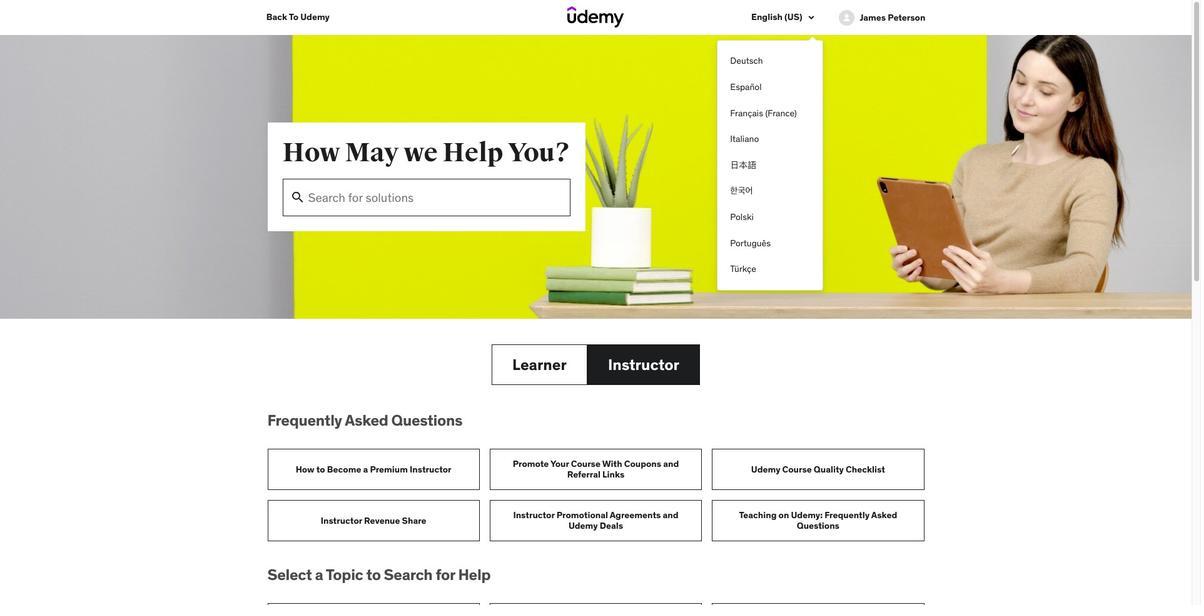 Task type: describe. For each thing, give the bounding box(es) containing it.
select
[[268, 566, 312, 585]]

instructor revenue share link
[[268, 501, 480, 542]]

teaching on udemy: frequently asked questions
[[740, 510, 898, 532]]

Search search field
[[283, 179, 571, 217]]

and inside promote your course with coupons and referral links
[[664, 459, 679, 470]]

teaching
[[740, 510, 777, 522]]

questions inside teaching on udemy: frequently asked questions
[[797, 521, 840, 532]]

links
[[603, 469, 625, 481]]

0 horizontal spatial frequently
[[268, 411, 342, 431]]

how to become a premium instructor
[[296, 464, 452, 475]]

how may we help you? heading
[[283, 137, 571, 169]]

français (france) link
[[718, 103, 823, 124]]

revenue
[[364, 516, 400, 527]]

agreements
[[610, 510, 661, 522]]

search
[[384, 566, 433, 585]]

udemy course quality checklist
[[752, 464, 886, 475]]

türkçe link
[[718, 259, 823, 280]]

(france)
[[766, 107, 797, 119]]

how to become a premium instructor link
[[268, 449, 480, 491]]

deals
[[600, 521, 624, 532]]

topic
[[326, 566, 363, 585]]

back to udemy link
[[266, 0, 330, 34]]

instructor revenue share
[[321, 516, 427, 527]]

italiano
[[731, 133, 760, 145]]

instructor link
[[588, 345, 700, 386]]

course inside promote your course with coupons and referral links
[[571, 459, 601, 470]]

premium
[[370, 464, 408, 475]]

to
[[289, 11, 299, 23]]

promote your course with coupons and referral links
[[513, 459, 679, 481]]

frequently asked questions
[[268, 411, 463, 431]]

back
[[266, 11, 287, 23]]

learner
[[513, 356, 567, 375]]

referral
[[568, 469, 601, 481]]

日本語 link
[[718, 155, 823, 176]]

español link
[[718, 77, 823, 98]]

english
[[752, 11, 783, 23]]

1 vertical spatial a
[[315, 566, 323, 585]]

share
[[402, 516, 427, 527]]

with
[[603, 459, 623, 470]]

english (us)
[[752, 11, 805, 23]]

udemy inside udemy course quality checklist link
[[752, 464, 781, 475]]

udemy course quality checklist link
[[712, 449, 925, 491]]

日本語
[[731, 159, 757, 171]]

teaching on udemy: frequently asked questions link
[[712, 501, 925, 542]]

instructor for instructor revenue share
[[321, 516, 362, 527]]

menu containing deutsch
[[718, 40, 824, 291]]

udemy inside "back to udemy" link
[[301, 11, 330, 23]]

instructor promotional agreements and udemy deals link
[[490, 501, 702, 542]]

how may we help you? main content
[[0, 35, 1193, 606]]

asked inside teaching on udemy: frequently asked questions
[[872, 510, 898, 522]]

udemy inside instructor promotional agreements and udemy deals
[[569, 521, 598, 532]]

and inside instructor promotional agreements and udemy deals
[[663, 510, 679, 522]]

james peterson
[[860, 12, 926, 23]]

peterson
[[888, 12, 926, 23]]

polski
[[731, 212, 754, 223]]

james peterson image
[[840, 10, 855, 26]]

français (france)
[[731, 107, 797, 119]]

how for how may we help you?
[[283, 137, 340, 169]]



Task type: vqa. For each thing, say whether or not it's contained in the screenshot.
back to udemy
yes



Task type: locate. For each thing, give the bounding box(es) containing it.
1 vertical spatial help
[[459, 566, 491, 585]]

for
[[436, 566, 455, 585]]

0 vertical spatial udemy
[[301, 11, 330, 23]]

asked
[[345, 411, 388, 431], [872, 510, 898, 522]]

0 horizontal spatial asked
[[345, 411, 388, 431]]

help right for
[[459, 566, 491, 585]]

(us)
[[785, 11, 803, 23]]

1 horizontal spatial asked
[[872, 510, 898, 522]]

1 vertical spatial questions
[[797, 521, 840, 532]]

udemy
[[301, 11, 330, 23], [752, 464, 781, 475], [569, 521, 598, 532]]

1 horizontal spatial questions
[[797, 521, 840, 532]]

한국어
[[731, 186, 753, 197]]

0 horizontal spatial to
[[317, 464, 325, 475]]

course
[[571, 459, 601, 470], [783, 464, 812, 475]]

a left topic
[[315, 566, 323, 585]]

udemy up the 'teaching'
[[752, 464, 781, 475]]

homepage banner image
[[0, 35, 1193, 319]]

coupons
[[625, 459, 662, 470]]

instructor inside instructor promotional agreements and udemy deals
[[514, 510, 555, 522]]

and right coupons
[[664, 459, 679, 470]]

italiano link
[[718, 129, 823, 150]]

course left quality
[[783, 464, 812, 475]]

1 vertical spatial how
[[296, 464, 315, 475]]

0 horizontal spatial course
[[571, 459, 601, 470]]

to right topic
[[367, 566, 381, 585]]

udemy left deals
[[569, 521, 598, 532]]

deutsch link
[[718, 51, 823, 72]]

james
[[860, 12, 887, 23]]

português
[[731, 238, 771, 249]]

a right become
[[363, 464, 368, 475]]

questions up premium
[[392, 411, 463, 431]]

may
[[345, 137, 399, 169]]

promotional
[[557, 510, 608, 522]]

asked down checklist
[[872, 510, 898, 522]]

back to udemy
[[266, 11, 330, 23]]

polski link
[[718, 207, 823, 228]]

0 vertical spatial to
[[317, 464, 325, 475]]

udemy:
[[792, 510, 823, 522]]

select a topic to search for help
[[268, 566, 491, 585]]

1 horizontal spatial course
[[783, 464, 812, 475]]

learner link
[[492, 345, 588, 386]]

1 vertical spatial asked
[[872, 510, 898, 522]]

1 vertical spatial frequently
[[825, 510, 870, 522]]

help right we
[[443, 137, 504, 169]]

quality
[[814, 464, 844, 475]]

how left may
[[283, 137, 340, 169]]

checklist
[[846, 464, 886, 475]]

0 horizontal spatial a
[[315, 566, 323, 585]]

instructor promotional agreements and udemy deals
[[514, 510, 679, 532]]

português link
[[718, 233, 823, 254]]

1 horizontal spatial udemy
[[569, 521, 598, 532]]

become
[[327, 464, 361, 475]]

how
[[283, 137, 340, 169], [296, 464, 315, 475]]

instructor for instructor
[[608, 356, 680, 375]]

1 vertical spatial and
[[663, 510, 679, 522]]

None search field
[[283, 169, 571, 217]]

and
[[664, 459, 679, 470], [663, 510, 679, 522]]

deutsch
[[731, 55, 763, 67]]

1 vertical spatial to
[[367, 566, 381, 585]]

0 horizontal spatial questions
[[392, 411, 463, 431]]

asked up how to become a premium instructor
[[345, 411, 388, 431]]

to left become
[[317, 464, 325, 475]]

frequently inside teaching on udemy: frequently asked questions
[[825, 510, 870, 522]]

0 vertical spatial questions
[[392, 411, 463, 431]]

한국어 link
[[718, 181, 823, 202]]

you?
[[508, 137, 571, 169]]

we
[[404, 137, 438, 169]]

0 horizontal spatial udemy
[[301, 11, 330, 23]]

0 vertical spatial how
[[283, 137, 340, 169]]

udemy right to
[[301, 11, 330, 23]]

1 horizontal spatial a
[[363, 464, 368, 475]]

türkçe
[[731, 264, 757, 275]]

how for how to become a premium instructor
[[296, 464, 315, 475]]

1 horizontal spatial to
[[367, 566, 381, 585]]

english (us) link
[[752, 11, 815, 24]]

help
[[443, 137, 504, 169], [459, 566, 491, 585]]

frequently
[[268, 411, 342, 431], [825, 510, 870, 522]]

0 vertical spatial frequently
[[268, 411, 342, 431]]

your
[[551, 459, 569, 470]]

and right agreements
[[663, 510, 679, 522]]

promote your course with coupons and referral links link
[[490, 449, 702, 491]]

questions
[[392, 411, 463, 431], [797, 521, 840, 532]]

how may we help you?
[[283, 137, 571, 169]]

español
[[731, 81, 762, 93]]

to
[[317, 464, 325, 475], [367, 566, 381, 585]]

1 horizontal spatial frequently
[[825, 510, 870, 522]]

instructor
[[608, 356, 680, 375], [410, 464, 452, 475], [514, 510, 555, 522], [321, 516, 362, 527]]

questions right the on on the right
[[797, 521, 840, 532]]

a
[[363, 464, 368, 475], [315, 566, 323, 585]]

on
[[779, 510, 790, 522]]

2 horizontal spatial udemy
[[752, 464, 781, 475]]

menu
[[718, 40, 824, 291]]

0 vertical spatial and
[[664, 459, 679, 470]]

how left become
[[296, 464, 315, 475]]

français
[[731, 107, 764, 119]]

1 vertical spatial udemy
[[752, 464, 781, 475]]

0 vertical spatial asked
[[345, 411, 388, 431]]

course right your
[[571, 459, 601, 470]]

0 vertical spatial a
[[363, 464, 368, 475]]

promote
[[513, 459, 549, 470]]

a inside how to become a premium instructor link
[[363, 464, 368, 475]]

0 vertical spatial help
[[443, 137, 504, 169]]

2 vertical spatial udemy
[[569, 521, 598, 532]]

instructor for instructor promotional agreements and udemy deals
[[514, 510, 555, 522]]



